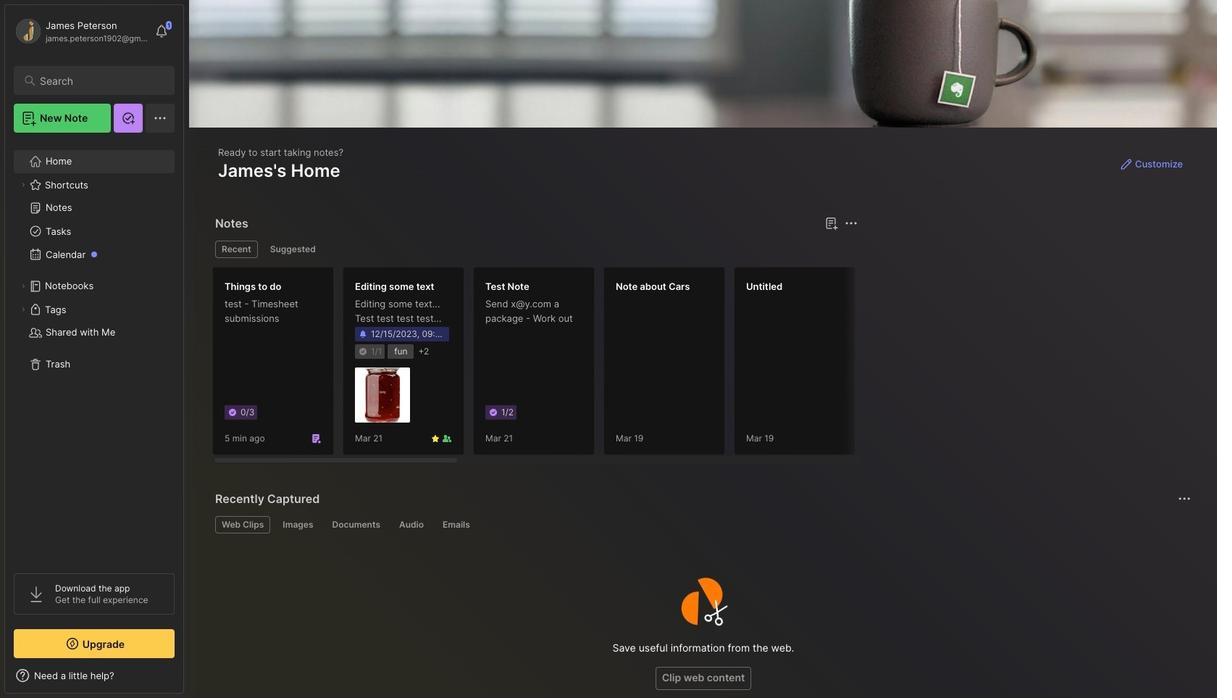 Task type: vqa. For each thing, say whether or not it's contained in the screenshot.
Page in the the 'Main page A little bit here'
no



Task type: locate. For each thing, give the bounding box(es) containing it.
tab
[[215, 241, 258, 258], [264, 241, 322, 258], [215, 516, 271, 533], [276, 516, 320, 533], [326, 516, 387, 533], [393, 516, 431, 533], [436, 516, 477, 533]]

expand notebooks image
[[19, 282, 28, 291]]

tab list
[[215, 241, 856, 258], [215, 516, 1189, 533]]

0 vertical spatial tab list
[[215, 241, 856, 258]]

None search field
[[40, 72, 162, 89]]

tree
[[5, 141, 183, 560]]

1 vertical spatial tab list
[[215, 516, 1189, 533]]

click to collapse image
[[183, 671, 194, 689]]

row group
[[212, 267, 1218, 464]]

thumbnail image
[[355, 368, 410, 423]]

more actions image
[[843, 215, 860, 232]]



Task type: describe. For each thing, give the bounding box(es) containing it.
1 tab list from the top
[[215, 241, 856, 258]]

Search text field
[[40, 74, 162, 88]]

expand tags image
[[19, 305, 28, 314]]

tree inside main element
[[5, 141, 183, 560]]

none search field inside main element
[[40, 72, 162, 89]]

WHAT'S NEW field
[[5, 664, 183, 687]]

2 tab list from the top
[[215, 516, 1189, 533]]

main element
[[0, 0, 188, 698]]

More actions field
[[842, 213, 862, 233]]

Account field
[[14, 17, 148, 46]]



